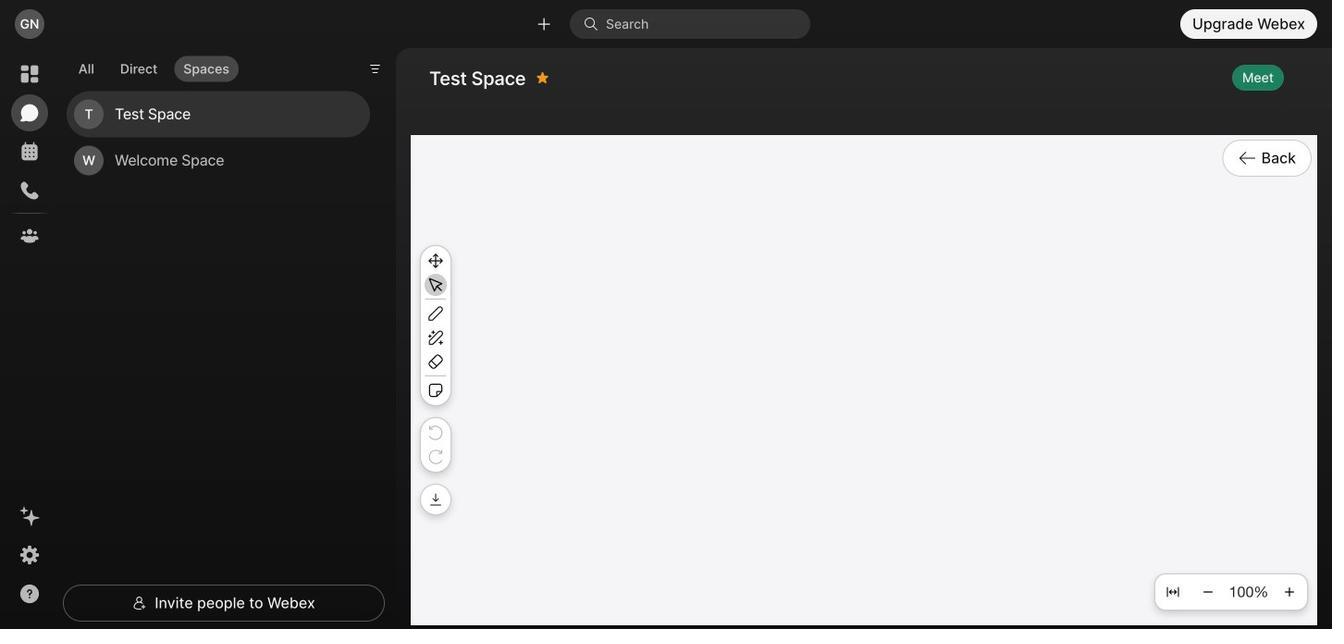 Task type: locate. For each thing, give the bounding box(es) containing it.
webex tab list
[[11, 56, 48, 254]]

test space list item
[[67, 91, 370, 137]]

navigation
[[0, 48, 59, 629]]

tab list
[[65, 45, 243, 87]]



Task type: vqa. For each thing, say whether or not it's contained in the screenshot.
navigation
yes



Task type: describe. For each thing, give the bounding box(es) containing it.
welcome space list item
[[67, 137, 370, 184]]



